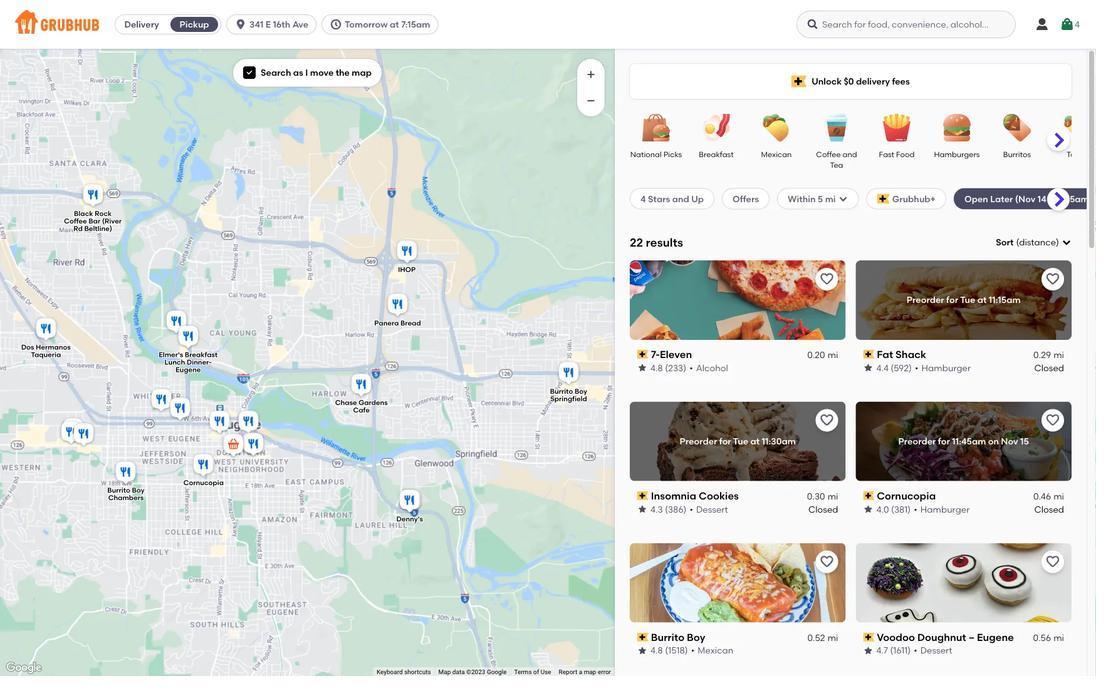 Task type: describe. For each thing, give the bounding box(es) containing it.
4.7
[[877, 646, 888, 657]]

15
[[1020, 437, 1029, 447]]

• for 4.8 (1518)
[[691, 646, 695, 657]]

dos hermanos taqueria
[[21, 343, 71, 359]]

save this restaurant image
[[820, 272, 835, 287]]

1 horizontal spatial breakfast
[[699, 150, 734, 159]]

i
[[305, 67, 308, 78]]

toxic burger image
[[59, 420, 84, 448]]

tomorrow at 7:15am button
[[322, 14, 443, 34]]

gardens
[[359, 399, 388, 407]]

map
[[438, 669, 451, 677]]

grubhub plus flag logo image for grubhub+
[[877, 194, 890, 204]]

closed down 0.46 mi
[[1034, 504, 1064, 515]]

cornucopia image
[[191, 453, 216, 480]]

breakfast inside elmer's breakfast lunch dinner- eugene
[[185, 351, 218, 359]]

preorder for 11:45am on nov 15
[[899, 437, 1029, 447]]

proceed to checkout button
[[899, 450, 1067, 472]]

star icon image for 4.3 (386)
[[637, 505, 647, 515]]

glass house coffee bar image
[[149, 387, 174, 415]]

11:45am
[[952, 437, 986, 447]]

• hamburger for fat shack
[[915, 363, 971, 373]]

fast food
[[879, 150, 915, 159]]

mi for boy
[[828, 633, 838, 644]]

0 horizontal spatial and
[[672, 194, 689, 204]]

chambers
[[108, 494, 144, 503]]

0 horizontal spatial svg image
[[807, 18, 819, 31]]

svg image for tomorrow at 7:15am
[[330, 18, 342, 31]]

• hamburger for cornucopia
[[914, 504, 970, 515]]

burrito boy logo image
[[630, 544, 846, 623]]

elmer's
[[159, 351, 183, 359]]

7 eleven image
[[221, 432, 246, 460]]

11:15am
[[989, 295, 1021, 306]]

mexican image
[[755, 114, 799, 142]]

within
[[788, 194, 816, 204]]

later
[[990, 194, 1013, 204]]

burrito boy springfield chase gardens cafe
[[335, 388, 587, 415]]

black rock coffee bar (river rd beltline) image
[[81, 182, 106, 210]]

nov
[[1001, 437, 1018, 447]]

0.52
[[808, 633, 825, 644]]

4 for 4 stars and up
[[641, 194, 646, 204]]

ihop
[[398, 266, 416, 274]]

eleven
[[660, 349, 692, 361]]

shack
[[896, 349, 926, 361]]

save this restaurant button for burrito boy
[[816, 551, 838, 574]]

to
[[976, 456, 984, 466]]

panera
[[374, 319, 399, 328]]

star icon image for 4.0 (381)
[[863, 505, 873, 515]]

closed for shack
[[1034, 363, 1064, 373]]

dinner-
[[187, 358, 212, 367]]

svg image inside field
[[1062, 238, 1072, 248]]

©2023
[[466, 669, 485, 677]]

within 5 mi
[[788, 194, 836, 204]]

(
[[1016, 237, 1019, 248]]

unlock
[[812, 76, 842, 87]]

ihop image
[[395, 239, 420, 266]]

keyboard
[[377, 669, 403, 677]]

delivery button
[[115, 14, 168, 34]]

cornucopia for cornucopia burrito boy chambers
[[183, 479, 224, 488]]

11:30am
[[762, 437, 796, 447]]

4.3
[[651, 504, 663, 515]]

$0
[[844, 76, 854, 87]]

svg image right 5
[[838, 194, 848, 204]]

terms of use
[[514, 669, 551, 677]]

save this restaurant button for cornucopia
[[1042, 410, 1064, 432]]

save this restaurant button for voodoo doughnut – eugene
[[1042, 551, 1064, 574]]

closed for cookies
[[809, 504, 838, 515]]

keyboard shortcuts
[[377, 669, 431, 677]]

open later (nov 14 at 7:15am)
[[965, 194, 1092, 204]]

tacos
[[1067, 150, 1088, 159]]

4.8 for 7-
[[651, 363, 663, 373]]

of
[[533, 669, 539, 677]]

0 vertical spatial map
[[352, 67, 372, 78]]

main navigation navigation
[[0, 0, 1096, 49]]

breakfast image
[[694, 114, 738, 142]]

fees
[[892, 76, 910, 87]]

bread
[[401, 319, 421, 328]]

svg image for search as i move the map
[[246, 69, 253, 77]]

4.8 for burrito
[[651, 646, 663, 657]]

• for 4.0 (381)
[[914, 504, 917, 515]]

0.52 mi
[[808, 633, 838, 644]]

save this restaurant image for insomnia cookies
[[820, 413, 835, 429]]

0.56 mi
[[1033, 633, 1064, 644]]

burrito for burrito boy springfield chase gardens cafe
[[550, 388, 573, 396]]

fast
[[879, 150, 894, 159]]

open
[[965, 194, 988, 204]]

unlock $0 delivery fees
[[812, 76, 910, 87]]

beltline)
[[84, 225, 112, 233]]

burrito boy springfield image
[[556, 360, 581, 388]]

voodoo doughnut – eugene logo image
[[856, 544, 1072, 623]]

0.20 mi
[[807, 350, 838, 361]]

report a map error link
[[559, 669, 611, 677]]

delivery
[[124, 19, 159, 30]]

0.30
[[807, 492, 825, 502]]

up
[[691, 194, 704, 204]]

(386)
[[665, 504, 687, 515]]

boy for burrito boy
[[687, 632, 705, 644]]

on
[[988, 437, 999, 447]]

4.8 (1518)
[[651, 646, 688, 657]]

panera bread image
[[385, 292, 410, 320]]

subscription pass image for voodoo doughnut – eugene
[[863, 634, 874, 642]]

1 horizontal spatial eugene
[[977, 632, 1014, 644]]

checkout
[[987, 456, 1028, 466]]

proceed
[[937, 456, 973, 466]]

dos
[[21, 343, 34, 352]]

lunch
[[165, 358, 185, 367]]

springfield
[[550, 395, 587, 404]]

1 horizontal spatial mexican
[[761, 150, 792, 159]]

burrito boy 11th ave image
[[60, 417, 86, 444]]

5
[[818, 194, 823, 204]]

Search for food, convenience, alcohol... search field
[[797, 11, 1016, 38]]

0 horizontal spatial mexican
[[698, 646, 734, 657]]

tomorrow at 7:15am
[[345, 19, 430, 30]]

food
[[896, 150, 915, 159]]

error
[[598, 669, 611, 677]]



Task type: locate. For each thing, give the bounding box(es) containing it.
1 vertical spatial tue
[[733, 437, 748, 447]]

0 horizontal spatial eugene
[[176, 366, 201, 374]]

)
[[1056, 237, 1059, 248]]

• for 4.7 (1611)
[[914, 646, 917, 657]]

0 vertical spatial subscription pass image
[[863, 350, 874, 359]]

star icon image for 4.7 (1611)
[[863, 646, 873, 656]]

cornucopia inside cornucopia burrito boy chambers
[[183, 479, 224, 488]]

grubhub+
[[892, 194, 936, 204]]

(233)
[[665, 363, 686, 373]]

bj's restaurant & brewhouse image
[[164, 309, 189, 337]]

0 horizontal spatial tue
[[733, 437, 748, 447]]

1 vertical spatial breakfast
[[185, 351, 218, 359]]

4 inside '4' button
[[1075, 19, 1080, 30]]

mi right the 0.29
[[1054, 350, 1064, 361]]

for up proceed
[[938, 437, 950, 447]]

svg image
[[234, 18, 247, 31], [330, 18, 342, 31], [246, 69, 253, 77], [838, 194, 848, 204], [1062, 238, 1072, 248]]

• for 4.4 (592)
[[915, 363, 919, 373]]

cornucopia up (381)
[[877, 490, 936, 502]]

1 vertical spatial boy
[[132, 487, 145, 495]]

svg image inside '4' button
[[1060, 17, 1075, 32]]

1 horizontal spatial coffee
[[816, 150, 841, 159]]

4.8 (233)
[[651, 363, 686, 373]]

preorder up shack
[[907, 295, 944, 306]]

closed down 0.30 mi
[[809, 504, 838, 515]]

star icon image for 4.8 (1518)
[[637, 646, 647, 656]]

0 vertical spatial cornucopia
[[183, 479, 224, 488]]

map right a
[[584, 669, 596, 677]]

0.56
[[1033, 633, 1051, 644]]

star icon image left 4.8 (1518)
[[637, 646, 647, 656]]

and up "tea" at right
[[843, 150, 857, 159]]

eugene down elmer's
[[176, 366, 201, 374]]

• hamburger right (381)
[[914, 504, 970, 515]]

hamburger down shack
[[922, 363, 971, 373]]

the
[[336, 67, 350, 78]]

preorder for shack
[[907, 295, 944, 306]]

mi
[[825, 194, 836, 204], [828, 350, 838, 361], [1054, 350, 1064, 361], [828, 492, 838, 502], [1054, 492, 1064, 502], [828, 633, 838, 644], [1054, 633, 1064, 644]]

preorder for tue at 11:30am
[[680, 437, 796, 447]]

tue for fat shack
[[960, 295, 976, 306]]

0 vertical spatial • dessert
[[690, 504, 728, 515]]

4.8 left (1518)
[[651, 646, 663, 657]]

0 vertical spatial dessert
[[696, 504, 728, 515]]

2 subscription pass image from the top
[[863, 492, 874, 501]]

coffee left bar
[[64, 217, 87, 225]]

grubhub plus flag logo image left grubhub+
[[877, 194, 890, 204]]

eugene right –
[[977, 632, 1014, 644]]

0 vertical spatial coffee
[[816, 150, 841, 159]]

2 4.8 from the top
[[651, 646, 663, 657]]

1 horizontal spatial svg image
[[1035, 17, 1050, 32]]

7-eleven logo image
[[630, 261, 846, 340]]

mi for cookies
[[828, 492, 838, 502]]

terms of use link
[[514, 669, 551, 677]]

1 vertical spatial subscription pass image
[[863, 492, 874, 501]]

voodoo
[[877, 632, 915, 644]]

0 vertical spatial grubhub plus flag logo image
[[792, 76, 807, 87]]

mexican right (1518)
[[698, 646, 734, 657]]

burrito for burrito boy
[[651, 632, 685, 644]]

0 vertical spatial boy
[[575, 388, 587, 396]]

1 subscription pass image from the top
[[863, 350, 874, 359]]

7-
[[651, 349, 660, 361]]

subscription pass image for cornucopia
[[863, 492, 874, 501]]

mexican down mexican image
[[761, 150, 792, 159]]

dos hermanos taqueria image
[[34, 317, 59, 344]]

svg image inside tomorrow at 7:15am button
[[330, 18, 342, 31]]

1 horizontal spatial dessert
[[921, 646, 952, 657]]

svg image left the search
[[246, 69, 253, 77]]

3 subscription pass image from the top
[[637, 634, 649, 642]]

at left 7:15am
[[390, 19, 399, 30]]

1 vertical spatial • dessert
[[914, 646, 952, 657]]

chase
[[335, 399, 357, 407]]

0 horizontal spatial map
[[352, 67, 372, 78]]

4.3 (386)
[[651, 504, 687, 515]]

7:15am)
[[1060, 194, 1092, 204]]

voodoo doughnut – eugene image
[[207, 409, 232, 437]]

burrito inside burrito boy springfield chase gardens cafe
[[550, 388, 573, 396]]

• mexican
[[691, 646, 734, 657]]

subscription pass image left the burrito boy
[[637, 634, 649, 642]]

subscription pass image left insomnia
[[637, 492, 649, 501]]

mi right 5
[[825, 194, 836, 204]]

0 horizontal spatial boy
[[132, 487, 145, 495]]

mi right 0.46
[[1054, 492, 1064, 502]]

offers
[[733, 194, 759, 204]]

0 vertical spatial 4
[[1075, 19, 1080, 30]]

ave
[[292, 19, 308, 30]]

star icon image left 4.0
[[863, 505, 873, 515]]

eugene inside elmer's breakfast lunch dinner- eugene
[[176, 366, 201, 374]]

0 horizontal spatial • dessert
[[690, 504, 728, 515]]

for left 11:30am
[[719, 437, 731, 447]]

• dessert down doughnut
[[914, 646, 952, 657]]

save this restaurant image
[[1045, 272, 1060, 287], [820, 413, 835, 429], [1045, 413, 1060, 429], [820, 555, 835, 570], [1045, 555, 1060, 570]]

search
[[261, 67, 291, 78]]

0 horizontal spatial cornucopia
[[183, 479, 224, 488]]

save this restaurant image for voodoo doughnut – eugene
[[1045, 555, 1060, 570]]

4
[[1075, 19, 1080, 30], [641, 194, 646, 204]]

at left 11:15am
[[978, 295, 987, 306]]

341 e 16th ave
[[250, 19, 308, 30]]

star icon image left 4.8 (233)
[[637, 363, 647, 373]]

1 horizontal spatial map
[[584, 669, 596, 677]]

4 for 4
[[1075, 19, 1080, 30]]

save this restaurant image for burrito boy
[[820, 555, 835, 570]]

1 horizontal spatial • dessert
[[914, 646, 952, 657]]

2 subscription pass image from the top
[[637, 492, 649, 501]]

elmer's breakfast lunch dinner- eugene image
[[176, 324, 201, 352]]

• hamburger
[[915, 363, 971, 373], [914, 504, 970, 515]]

map data ©2023 google
[[438, 669, 507, 677]]

tue left 11:30am
[[733, 437, 748, 447]]

save this restaurant image for cornucopia
[[1045, 413, 1060, 429]]

boy for burrito boy springfield chase gardens cafe
[[575, 388, 587, 396]]

map region
[[0, 0, 707, 677]]

preorder left 11:45am
[[899, 437, 936, 447]]

subscription pass image for fat shack
[[863, 350, 874, 359]]

data
[[452, 669, 465, 677]]

as
[[293, 67, 303, 78]]

svg image inside 341 e 16th ave button
[[234, 18, 247, 31]]

16th
[[273, 19, 290, 30]]

save this restaurant button for fat shack
[[1042, 268, 1064, 291]]

1 horizontal spatial boy
[[575, 388, 587, 396]]

subscription pass image for burrito boy
[[637, 634, 649, 642]]

• right (381)
[[914, 504, 917, 515]]

(1611)
[[890, 646, 911, 657]]

elmer's breakfast lunch dinner- eugene
[[159, 351, 218, 374]]

coffee and tea image
[[815, 114, 859, 142]]

1 vertical spatial burrito
[[107, 487, 130, 495]]

save this restaurant button for insomnia cookies
[[816, 410, 838, 432]]

• for 4.8 (233)
[[690, 363, 693, 373]]

burrito inside cornucopia burrito boy chambers
[[107, 487, 130, 495]]

picks
[[664, 150, 682, 159]]

voodoo doughnut – eugene
[[877, 632, 1014, 644]]

proceed to checkout
[[937, 456, 1028, 466]]

• dessert down cookies at the bottom right
[[690, 504, 728, 515]]

2 vertical spatial boy
[[687, 632, 705, 644]]

1 vertical spatial • hamburger
[[914, 504, 970, 515]]

stars
[[648, 194, 670, 204]]

for for cookies
[[719, 437, 731, 447]]

e
[[266, 19, 271, 30]]

subscription pass image right 0.30 mi
[[863, 492, 874, 501]]

subscription pass image left "7-"
[[637, 350, 649, 359]]

preorder up insomnia cookies
[[680, 437, 717, 447]]

• right (1611)
[[914, 646, 917, 657]]

• dessert for 4.7 (1611)
[[914, 646, 952, 657]]

grubhub plus flag logo image left unlock
[[792, 76, 807, 87]]

4 button
[[1060, 13, 1080, 36]]

•
[[690, 363, 693, 373], [915, 363, 919, 373], [690, 504, 693, 515], [914, 504, 917, 515], [691, 646, 695, 657], [914, 646, 917, 657]]

svg image left 341
[[234, 18, 247, 31]]

2 vertical spatial subscription pass image
[[863, 634, 874, 642]]

grubhub plus flag logo image for unlock $0 delivery fees
[[792, 76, 807, 87]]

search as i move the map
[[261, 67, 372, 78]]

for for shack
[[946, 295, 958, 306]]

None field
[[996, 236, 1072, 249]]

1 vertical spatial mexican
[[698, 646, 734, 657]]

star icon image left 4.7
[[863, 646, 873, 656]]

burritos
[[1003, 150, 1031, 159]]

breakfast down 'breakfast' image on the right top of the page
[[699, 150, 734, 159]]

4.0
[[877, 504, 889, 515]]

google image
[[3, 661, 45, 677]]

3 subscription pass image from the top
[[863, 634, 874, 642]]

0.30 mi
[[807, 492, 838, 502]]

mi right '0.52'
[[828, 633, 838, 644]]

mi right 0.56
[[1054, 633, 1064, 644]]

plus icon image
[[585, 68, 597, 81]]

preorder for cookies
[[680, 437, 717, 447]]

0 vertical spatial breakfast
[[699, 150, 734, 159]]

1 horizontal spatial tue
[[960, 295, 976, 306]]

0 vertical spatial subscription pass image
[[637, 350, 649, 359]]

4.8 down "7-"
[[651, 363, 663, 373]]

burrito
[[550, 388, 573, 396], [107, 487, 130, 495], [651, 632, 685, 644]]

• for 4.3 (386)
[[690, 504, 693, 515]]

coffee inside black rock coffee bar (river rd beltline)
[[64, 217, 87, 225]]

4 stars and up
[[641, 194, 704, 204]]

svg image
[[1035, 17, 1050, 32], [1060, 17, 1075, 32], [807, 18, 819, 31]]

insomnia cookies
[[651, 490, 739, 502]]

fat
[[877, 349, 893, 361]]

hamburger right (381)
[[921, 504, 970, 515]]

tue
[[960, 295, 976, 306], [733, 437, 748, 447]]

0 vertical spatial and
[[843, 150, 857, 159]]

insomnia cookies image
[[241, 432, 266, 459]]

hermanos
[[36, 343, 71, 352]]

hamburger for fat shack
[[922, 363, 971, 373]]

dizzy dean's donuts image
[[71, 422, 96, 449]]

dessert down cookies at the bottom right
[[696, 504, 728, 515]]

denny's image
[[397, 488, 422, 516]]

341
[[250, 19, 264, 30]]

1 vertical spatial map
[[584, 669, 596, 677]]

• dessert for 4.3 (386)
[[690, 504, 728, 515]]

subscription pass image
[[863, 350, 874, 359], [863, 492, 874, 501], [863, 634, 874, 642]]

1 vertical spatial subscription pass image
[[637, 492, 649, 501]]

eugene
[[176, 366, 201, 374], [977, 632, 1014, 644]]

at inside button
[[390, 19, 399, 30]]

boy inside cornucopia burrito boy chambers
[[132, 487, 145, 495]]

1 vertical spatial dessert
[[921, 646, 952, 657]]

4.4
[[877, 363, 889, 373]]

cornucopia burrito boy chambers
[[107, 479, 224, 503]]

mi for shack
[[1054, 350, 1064, 361]]

2 horizontal spatial svg image
[[1060, 17, 1075, 32]]

2 vertical spatial burrito
[[651, 632, 685, 644]]

fast food image
[[875, 114, 919, 142]]

0.46 mi
[[1034, 492, 1064, 502]]

0.29
[[1034, 350, 1051, 361]]

for
[[946, 295, 958, 306], [719, 437, 731, 447], [938, 437, 950, 447]]

chase gardens cafe image
[[349, 372, 374, 400]]

mi for doughnut
[[1054, 633, 1064, 644]]

tue for insomnia cookies
[[733, 437, 748, 447]]

tomorrow
[[345, 19, 388, 30]]

at left 11:30am
[[751, 437, 760, 447]]

0 horizontal spatial coffee
[[64, 217, 87, 225]]

burrito boy image
[[236, 409, 261, 437]]

dessert for 4.7 (1611)
[[921, 646, 952, 657]]

report
[[559, 669, 577, 677]]

subscription pass image for 7-eleven
[[637, 350, 649, 359]]

1 vertical spatial and
[[672, 194, 689, 204]]

pickup button
[[168, 14, 221, 34]]

star icon image
[[637, 363, 647, 373], [863, 363, 873, 373], [637, 505, 647, 515], [863, 505, 873, 515], [637, 646, 647, 656], [863, 646, 873, 656]]

0 horizontal spatial dessert
[[696, 504, 728, 515]]

save this restaurant button
[[816, 268, 838, 291], [1042, 268, 1064, 291], [816, 410, 838, 432], [1042, 410, 1064, 432], [816, 551, 838, 574], [1042, 551, 1064, 574]]

(1518)
[[665, 646, 688, 657]]

1 4.8 from the top
[[651, 363, 663, 373]]

0 vertical spatial tue
[[960, 295, 976, 306]]

svg image for 341 e 16th ave
[[234, 18, 247, 31]]

0.29 mi
[[1034, 350, 1064, 361]]

subscription pass image left voodoo
[[863, 634, 874, 642]]

fat shack image
[[240, 431, 265, 459]]

black rock coffee bar (river rd beltline)
[[64, 210, 122, 233]]

0 horizontal spatial breakfast
[[185, 351, 218, 359]]

1 horizontal spatial burrito
[[550, 388, 573, 396]]

for left 11:15am
[[946, 295, 958, 306]]

national
[[630, 150, 662, 159]]

1 subscription pass image from the top
[[637, 350, 649, 359]]

• hamburger down shack
[[915, 363, 971, 373]]

0 vertical spatial 4.8
[[651, 363, 663, 373]]

map right the
[[352, 67, 372, 78]]

fat shack
[[877, 349, 926, 361]]

the meltdown image
[[398, 488, 423, 516]]

save this restaurant button for 7-eleven
[[816, 268, 838, 291]]

0 vertical spatial burrito
[[550, 388, 573, 396]]

at right 14
[[1049, 194, 1058, 204]]

0 horizontal spatial grubhub plus flag logo image
[[792, 76, 807, 87]]

dessert down doughnut
[[921, 646, 952, 657]]

none field containing sort
[[996, 236, 1072, 249]]

svg image left tomorrow
[[330, 18, 342, 31]]

0 vertical spatial hamburger
[[922, 363, 971, 373]]

and inside 'coffee and tea'
[[843, 150, 857, 159]]

minus icon image
[[585, 95, 597, 107]]

• right '(233)'
[[690, 363, 693, 373]]

1 vertical spatial eugene
[[977, 632, 1014, 644]]

hamburger for cornucopia
[[921, 504, 970, 515]]

(592)
[[891, 363, 912, 373]]

1 vertical spatial hamburger
[[921, 504, 970, 515]]

1 vertical spatial coffee
[[64, 217, 87, 225]]

svg image right ")"
[[1062, 238, 1072, 248]]

0 vertical spatial mexican
[[761, 150, 792, 159]]

taqueria
[[31, 351, 61, 359]]

taco bell image
[[168, 396, 193, 424]]

save this restaurant image for fat shack
[[1045, 272, 1060, 287]]

breakfast
[[699, 150, 734, 159], [185, 351, 218, 359]]

mi for eleven
[[828, 350, 838, 361]]

1 horizontal spatial and
[[843, 150, 857, 159]]

hamburgers
[[934, 150, 980, 159]]

terms
[[514, 669, 532, 677]]

1 vertical spatial 4.8
[[651, 646, 663, 657]]

0 vertical spatial eugene
[[176, 366, 201, 374]]

keyboard shortcuts button
[[377, 669, 431, 677]]

insomnia
[[651, 490, 696, 502]]

22
[[630, 236, 643, 250]]

0 vertical spatial • hamburger
[[915, 363, 971, 373]]

subscription pass image
[[637, 350, 649, 359], [637, 492, 649, 501], [637, 634, 649, 642]]

move
[[310, 67, 334, 78]]

pickup
[[180, 19, 209, 30]]

1 vertical spatial 4
[[641, 194, 646, 204]]

google
[[487, 669, 507, 677]]

cornucopia for cornucopia
[[877, 490, 936, 502]]

star icon image left "4.3" on the bottom right of the page
[[637, 505, 647, 515]]

tue left 11:15am
[[960, 295, 976, 306]]

• dessert
[[690, 504, 728, 515], [914, 646, 952, 657]]

subscription pass image for insomnia cookies
[[637, 492, 649, 501]]

0 horizontal spatial burrito
[[107, 487, 130, 495]]

hamburgers image
[[935, 114, 979, 142]]

star icon image for 4.8 (233)
[[637, 363, 647, 373]]

2 vertical spatial subscription pass image
[[637, 634, 649, 642]]

closed down 0.29 mi
[[1034, 363, 1064, 373]]

1 horizontal spatial grubhub plus flag logo image
[[877, 194, 890, 204]]

1 vertical spatial grubhub plus flag logo image
[[877, 194, 890, 204]]

dessert for 4.3 (386)
[[696, 504, 728, 515]]

subscription pass image left fat
[[863, 350, 874, 359]]

1 horizontal spatial cornucopia
[[877, 490, 936, 502]]

4.7 (1611)
[[877, 646, 911, 657]]

• right (1518)
[[691, 646, 695, 657]]

burrito boy
[[651, 632, 705, 644]]

and left up
[[672, 194, 689, 204]]

• down insomnia cookies
[[690, 504, 693, 515]]

burrito boy chambers image
[[113, 460, 138, 488]]

• down shack
[[915, 363, 919, 373]]

results
[[646, 236, 683, 250]]

–
[[969, 632, 975, 644]]

breakfast right elmer's
[[185, 351, 218, 359]]

national picks image
[[634, 114, 678, 142]]

star icon image left 4.4 at the bottom right of the page
[[863, 363, 873, 373]]

1 horizontal spatial 4
[[1075, 19, 1080, 30]]

sort
[[996, 237, 1014, 248]]

map
[[352, 67, 372, 78], [584, 669, 596, 677]]

boy inside burrito boy springfield chase gardens cafe
[[575, 388, 587, 396]]

burritos image
[[995, 114, 1039, 142]]

0 horizontal spatial 4
[[641, 194, 646, 204]]

2 horizontal spatial burrito
[[651, 632, 685, 644]]

coffee up "tea" at right
[[816, 150, 841, 159]]

cornucopia down 7 eleven icon
[[183, 479, 224, 488]]

mi right 0.30
[[828, 492, 838, 502]]

2 horizontal spatial boy
[[687, 632, 705, 644]]

coffee inside 'coffee and tea'
[[816, 150, 841, 159]]

mi right 0.20
[[828, 350, 838, 361]]

star icon image for 4.4 (592)
[[863, 363, 873, 373]]

1 vertical spatial cornucopia
[[877, 490, 936, 502]]

grubhub plus flag logo image
[[792, 76, 807, 87], [877, 194, 890, 204]]



Task type: vqa. For each thing, say whether or not it's contained in the screenshot.
• Dessert
yes



